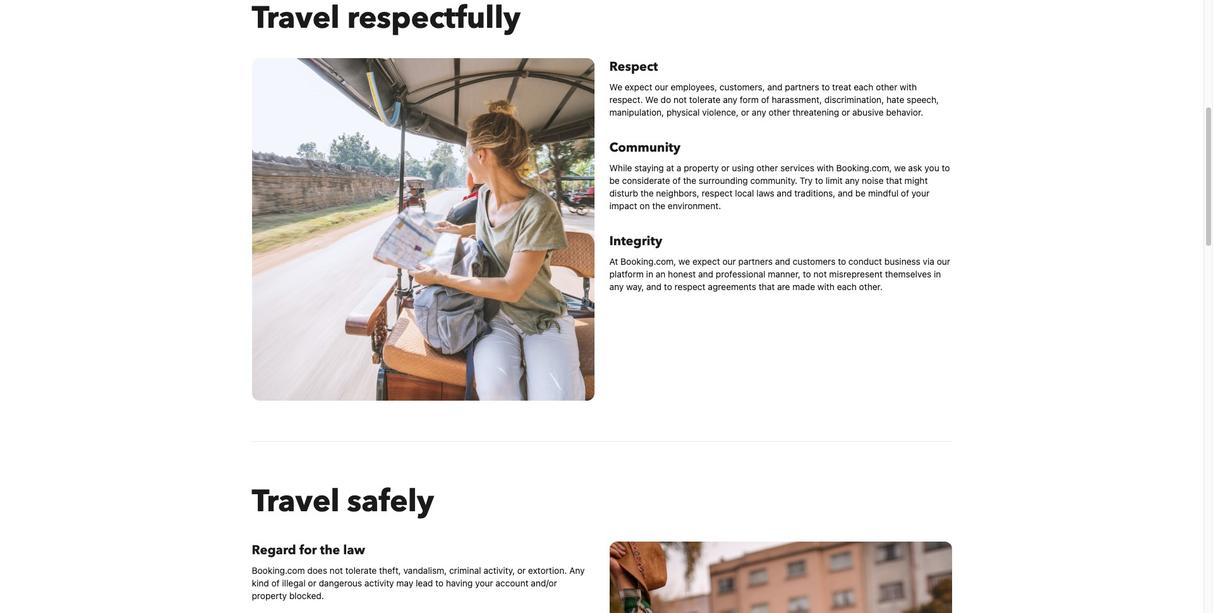 Task type: locate. For each thing, give the bounding box(es) containing it.
0 vertical spatial we
[[895, 162, 906, 173]]

0 vertical spatial be
[[610, 175, 620, 186]]

or up surrounding
[[722, 162, 730, 173]]

with right "made"
[[818, 281, 835, 292]]

each up discrimination, at the right top of the page
[[854, 82, 874, 92]]

booking.com, inside integrity at booking.com, we expect our partners and customers to conduct business via our platform in an honest and professional manner, to not misrepresent themselves in any way, and to respect agreements that are made with each other.
[[621, 256, 676, 267]]

expect
[[625, 82, 653, 92], [693, 256, 720, 267]]

with inside "respect we expect our employees, customers, and partners to treat each other with respect. we do not tolerate any form of harassment, discrimination, hate speech, manipulation, physical violence, or any other threatening or abusive behavior."
[[900, 82, 917, 92]]

0 horizontal spatial booking.com,
[[621, 256, 676, 267]]

tolerate inside "respect we expect our employees, customers, and partners to treat each other with respect. we do not tolerate any form of harassment, discrimination, hate speech, manipulation, physical violence, or any other threatening or abusive behavior."
[[690, 94, 721, 105]]

your
[[912, 188, 930, 198], [475, 578, 493, 588]]

form
[[740, 94, 759, 105]]

customers,
[[720, 82, 765, 92]]

blocked.
[[289, 590, 324, 601]]

we inside "community while staying at a property or using other services with booking.com, we ask you to be considerate of the surrounding community. try to limit any noise that might disturb the neighbors, respect local laws and traditions, and be mindful of your impact on the environment."
[[895, 162, 906, 173]]

0 vertical spatial tolerate
[[690, 94, 721, 105]]

manipulation,
[[610, 107, 664, 118]]

1 horizontal spatial we
[[646, 94, 659, 105]]

0 vertical spatial expect
[[625, 82, 653, 92]]

our
[[655, 82, 669, 92], [723, 256, 736, 267], [937, 256, 951, 267]]

1 vertical spatial that
[[759, 281, 775, 292]]

booking.com, up an
[[621, 256, 676, 267]]

0 vertical spatial each
[[854, 82, 874, 92]]

and up "harassment,"
[[768, 82, 783, 92]]

1 vertical spatial property
[[252, 590, 287, 601]]

to left treat
[[822, 82, 830, 92]]

0 vertical spatial that
[[886, 175, 903, 186]]

your inside "community while staying at a property or using other services with booking.com, we ask you to be considerate of the surrounding community. try to limit any noise that might disturb the neighbors, respect local laws and traditions, and be mindful of your impact on the environment."
[[912, 188, 930, 198]]

property inside regard for the law booking.com does not tolerate theft, vandalism, criminal activity, or extortion. any kind of illegal or dangerous activity may lead to having your account and/or property blocked.
[[252, 590, 287, 601]]

1 horizontal spatial tolerate
[[690, 94, 721, 105]]

we up respect.
[[610, 82, 623, 92]]

0 vertical spatial not
[[674, 94, 687, 105]]

account
[[496, 578, 529, 588]]

behavior.
[[886, 107, 924, 118]]

to up misrepresent
[[838, 256, 846, 267]]

expect up respect.
[[625, 82, 653, 92]]

in left an
[[646, 269, 654, 279]]

any
[[723, 94, 738, 105], [752, 107, 767, 118], [845, 175, 860, 186], [610, 281, 624, 292]]

0 horizontal spatial your
[[475, 578, 493, 588]]

or down form
[[741, 107, 750, 118]]

be
[[610, 175, 620, 186], [856, 188, 866, 198]]

1 vertical spatial respect
[[675, 281, 706, 292]]

1 vertical spatial booking.com,
[[621, 256, 676, 267]]

or
[[741, 107, 750, 118], [842, 107, 850, 118], [722, 162, 730, 173], [518, 565, 526, 576], [308, 578, 316, 588]]

0 vertical spatial partners
[[785, 82, 820, 92]]

with up limit
[[817, 162, 834, 173]]

other
[[876, 82, 898, 92], [769, 107, 791, 118], [757, 162, 778, 173]]

the up neighbors,
[[683, 175, 697, 186]]

2 vertical spatial not
[[330, 565, 343, 576]]

partners up professional
[[739, 256, 773, 267]]

each inside integrity at booking.com, we expect our partners and customers to conduct business via our platform in an honest and professional manner, to not misrepresent themselves in any way, and to respect agreements that are made with each other.
[[837, 281, 857, 292]]

not up physical
[[674, 94, 687, 105]]

our inside "respect we expect our employees, customers, and partners to treat each other with respect. we do not tolerate any form of harassment, discrimination, hate speech, manipulation, physical violence, or any other threatening or abusive behavior."
[[655, 82, 669, 92]]

respect down surrounding
[[702, 188, 733, 198]]

of right form
[[761, 94, 770, 105]]

to down an
[[664, 281, 672, 292]]

0 horizontal spatial we
[[679, 256, 690, 267]]

each down misrepresent
[[837, 281, 857, 292]]

0 horizontal spatial that
[[759, 281, 775, 292]]

of down booking.com
[[271, 578, 280, 588]]

1 horizontal spatial your
[[912, 188, 930, 198]]

of
[[761, 94, 770, 105], [673, 175, 681, 186], [901, 188, 910, 198], [271, 578, 280, 588]]

we left 'do'
[[646, 94, 659, 105]]

2 horizontal spatial our
[[937, 256, 951, 267]]

respect down honest on the right top
[[675, 281, 706, 292]]

0 vertical spatial booking.com,
[[837, 162, 892, 173]]

0 vertical spatial property
[[684, 162, 719, 173]]

an
[[656, 269, 666, 279]]

0 vertical spatial respect
[[702, 188, 733, 198]]

other inside "community while staying at a property or using other services with booking.com, we ask you to be considerate of the surrounding community. try to limit any noise that might disturb the neighbors, respect local laws and traditions, and be mindful of your impact on the environment."
[[757, 162, 778, 173]]

may
[[397, 578, 414, 588]]

we
[[895, 162, 906, 173], [679, 256, 690, 267]]

2 horizontal spatial not
[[814, 269, 827, 279]]

our up 'do'
[[655, 82, 669, 92]]

property down kind
[[252, 590, 287, 601]]

having
[[446, 578, 473, 588]]

respect
[[702, 188, 733, 198], [675, 281, 706, 292]]

0 horizontal spatial in
[[646, 269, 654, 279]]

we left ask at right top
[[895, 162, 906, 173]]

other up hate
[[876, 82, 898, 92]]

tolerate down employees,
[[690, 94, 721, 105]]

and
[[768, 82, 783, 92], [777, 188, 792, 198], [838, 188, 853, 198], [775, 256, 791, 267], [698, 269, 714, 279], [647, 281, 662, 292]]

the right on
[[652, 200, 666, 211]]

booking.com, up noise
[[837, 162, 892, 173]]

tolerate down law
[[345, 565, 377, 576]]

0 vertical spatial with
[[900, 82, 917, 92]]

your inside regard for the law booking.com does not tolerate theft, vandalism, criminal activity, or extortion. any kind of illegal or dangerous activity may lead to having your account and/or property blocked.
[[475, 578, 493, 588]]

law
[[343, 542, 365, 559]]

the
[[683, 175, 697, 186], [641, 188, 654, 198], [652, 200, 666, 211], [320, 542, 340, 559]]

that left are
[[759, 281, 775, 292]]

0 horizontal spatial property
[[252, 590, 287, 601]]

expect up honest on the right top
[[693, 256, 720, 267]]

1 horizontal spatial property
[[684, 162, 719, 173]]

our up professional
[[723, 256, 736, 267]]

1 horizontal spatial that
[[886, 175, 903, 186]]

1 vertical spatial each
[[837, 281, 857, 292]]

1 horizontal spatial partners
[[785, 82, 820, 92]]

to right lead
[[436, 578, 444, 588]]

1 vertical spatial partners
[[739, 256, 773, 267]]

other down "harassment,"
[[769, 107, 791, 118]]

laws
[[757, 188, 775, 198]]

any down platform
[[610, 281, 624, 292]]

that up mindful
[[886, 175, 903, 186]]

1 vertical spatial expect
[[693, 256, 720, 267]]

in down via
[[934, 269, 941, 279]]

of inside regard for the law booking.com does not tolerate theft, vandalism, criminal activity, or extortion. any kind of illegal or dangerous activity may lead to having your account and/or property blocked.
[[271, 578, 280, 588]]

partners up "harassment,"
[[785, 82, 820, 92]]

be down noise
[[856, 188, 866, 198]]

expect inside integrity at booking.com, we expect our partners and customers to conduct business via our platform in an honest and professional manner, to not misrepresent themselves in any way, and to respect agreements that are made with each other.
[[693, 256, 720, 267]]

any
[[570, 565, 585, 576]]

with
[[900, 82, 917, 92], [817, 162, 834, 173], [818, 281, 835, 292]]

physical
[[667, 107, 700, 118]]

with up hate
[[900, 82, 917, 92]]

0 horizontal spatial our
[[655, 82, 669, 92]]

1 horizontal spatial in
[[934, 269, 941, 279]]

0 vertical spatial other
[[876, 82, 898, 92]]

try
[[800, 175, 813, 186]]

abusive
[[853, 107, 884, 118]]

not down customers
[[814, 269, 827, 279]]

0 horizontal spatial we
[[610, 82, 623, 92]]

property right a
[[684, 162, 719, 173]]

to up "made"
[[803, 269, 811, 279]]

activity,
[[484, 565, 515, 576]]

via
[[923, 256, 935, 267]]

the right for
[[320, 542, 340, 559]]

neighbors,
[[656, 188, 700, 198]]

other up community.
[[757, 162, 778, 173]]

1 vertical spatial tolerate
[[345, 565, 377, 576]]

we up honest on the right top
[[679, 256, 690, 267]]

or up account
[[518, 565, 526, 576]]

not up dangerous
[[330, 565, 343, 576]]

our right via
[[937, 256, 951, 267]]

we inside integrity at booking.com, we expect our partners and customers to conduct business via our platform in an honest and professional manner, to not misrepresent themselves in any way, and to respect agreements that are made with each other.
[[679, 256, 690, 267]]

tolerate
[[690, 94, 721, 105], [345, 565, 377, 576]]

0 horizontal spatial partners
[[739, 256, 773, 267]]

any right limit
[[845, 175, 860, 186]]

2 vertical spatial other
[[757, 162, 778, 173]]

0 horizontal spatial not
[[330, 565, 343, 576]]

1 vertical spatial we
[[646, 94, 659, 105]]

2 vertical spatial with
[[818, 281, 835, 292]]

1 horizontal spatial expect
[[693, 256, 720, 267]]

with inside "community while staying at a property or using other services with booking.com, we ask you to be considerate of the surrounding community. try to limit any noise that might disturb the neighbors, respect local laws and traditions, and be mindful of your impact on the environment."
[[817, 162, 834, 173]]

be down while
[[610, 175, 620, 186]]

respect we expect our employees, customers, and partners to treat each other with respect. we do not tolerate any form of harassment, discrimination, hate speech, manipulation, physical violence, or any other threatening or abusive behavior.
[[610, 58, 939, 118]]

way,
[[626, 281, 644, 292]]

0 vertical spatial your
[[912, 188, 930, 198]]

1 vertical spatial your
[[475, 578, 493, 588]]

your down might
[[912, 188, 930, 198]]

1 horizontal spatial booking.com,
[[837, 162, 892, 173]]

ask
[[909, 162, 923, 173]]

with inside integrity at booking.com, we expect our partners and customers to conduct business via our platform in an honest and professional manner, to not misrepresent themselves in any way, and to respect agreements that are made with each other.
[[818, 281, 835, 292]]

1 horizontal spatial be
[[856, 188, 866, 198]]

speech,
[[907, 94, 939, 105]]

we
[[610, 82, 623, 92], [646, 94, 659, 105]]

staying
[[635, 162, 664, 173]]

lead
[[416, 578, 433, 588]]

any inside integrity at booking.com, we expect our partners and customers to conduct business via our platform in an honest and professional manner, to not misrepresent themselves in any way, and to respect agreements that are made with each other.
[[610, 281, 624, 292]]

services
[[781, 162, 815, 173]]

respect.
[[610, 94, 643, 105]]

0 horizontal spatial expect
[[625, 82, 653, 92]]

traditions,
[[795, 188, 836, 198]]

1 horizontal spatial not
[[674, 94, 687, 105]]

1 vertical spatial we
[[679, 256, 690, 267]]

each
[[854, 82, 874, 92], [837, 281, 857, 292]]

1 vertical spatial be
[[856, 188, 866, 198]]

conduct
[[849, 256, 882, 267]]

2 in from the left
[[934, 269, 941, 279]]

any inside "community while staying at a property or using other services with booking.com, we ask you to be considerate of the surrounding community. try to limit any noise that might disturb the neighbors, respect local laws and traditions, and be mindful of your impact on the environment."
[[845, 175, 860, 186]]

respect inside "community while staying at a property or using other services with booking.com, we ask you to be considerate of the surrounding community. try to limit any noise that might disturb the neighbors, respect local laws and traditions, and be mindful of your impact on the environment."
[[702, 188, 733, 198]]

your down activity,
[[475, 578, 493, 588]]

not
[[674, 94, 687, 105], [814, 269, 827, 279], [330, 565, 343, 576]]

0 vertical spatial we
[[610, 82, 623, 92]]

1 horizontal spatial we
[[895, 162, 906, 173]]

to
[[822, 82, 830, 92], [942, 162, 950, 173], [815, 175, 824, 186], [838, 256, 846, 267], [803, 269, 811, 279], [664, 281, 672, 292], [436, 578, 444, 588]]

of down might
[[901, 188, 910, 198]]

honest
[[668, 269, 696, 279]]

extortion.
[[528, 565, 567, 576]]

1 vertical spatial with
[[817, 162, 834, 173]]

the inside regard for the law booking.com does not tolerate theft, vandalism, criminal activity, or extortion. any kind of illegal or dangerous activity may lead to having your account and/or property blocked.
[[320, 542, 340, 559]]

themselves
[[885, 269, 932, 279]]

that inside integrity at booking.com, we expect our partners and customers to conduct business via our platform in an honest and professional manner, to not misrepresent themselves in any way, and to respect agreements that are made with each other.
[[759, 281, 775, 292]]

0 horizontal spatial tolerate
[[345, 565, 377, 576]]

1 vertical spatial not
[[814, 269, 827, 279]]



Task type: vqa. For each thing, say whether or not it's contained in the screenshot.
you
yes



Task type: describe. For each thing, give the bounding box(es) containing it.
booking.com
[[252, 565, 305, 576]]

are
[[777, 281, 790, 292]]

threatening
[[793, 107, 840, 118]]

illegal
[[282, 578, 306, 588]]

partners inside "respect we expect our employees, customers, and partners to treat each other with respect. we do not tolerate any form of harassment, discrimination, hate speech, manipulation, physical violence, or any other threatening or abusive behavior."
[[785, 82, 820, 92]]

misrepresent
[[830, 269, 883, 279]]

respect inside integrity at booking.com, we expect our partners and customers to conduct business via our platform in an honest and professional manner, to not misrepresent themselves in any way, and to respect agreements that are made with each other.
[[675, 281, 706, 292]]

discrimination,
[[825, 94, 884, 105]]

impact
[[610, 200, 638, 211]]

harassment,
[[772, 94, 822, 105]]

other.
[[859, 281, 883, 292]]

customers
[[793, 256, 836, 267]]

you
[[925, 162, 940, 173]]

1 in from the left
[[646, 269, 654, 279]]

mindful
[[868, 188, 899, 198]]

employees,
[[671, 82, 717, 92]]

tolerate inside regard for the law booking.com does not tolerate theft, vandalism, criminal activity, or extortion. any kind of illegal or dangerous activity may lead to having your account and/or property blocked.
[[345, 565, 377, 576]]

for
[[299, 542, 317, 559]]

noise
[[862, 175, 884, 186]]

do
[[661, 94, 671, 105]]

and down limit
[[838, 188, 853, 198]]

1 vertical spatial other
[[769, 107, 791, 118]]

while
[[610, 162, 632, 173]]

at
[[610, 256, 618, 267]]

made
[[793, 281, 815, 292]]

or down does
[[308, 578, 316, 588]]

partners inside integrity at booking.com, we expect our partners and customers to conduct business via our platform in an honest and professional manner, to not misrepresent themselves in any way, and to respect agreements that are made with each other.
[[739, 256, 773, 267]]

limit
[[826, 175, 843, 186]]

and/or
[[531, 578, 557, 588]]

community
[[610, 139, 681, 156]]

theft,
[[379, 565, 401, 576]]

manner,
[[768, 269, 801, 279]]

not inside regard for the law booking.com does not tolerate theft, vandalism, criminal activity, or extortion. any kind of illegal or dangerous activity may lead to having your account and/or property blocked.
[[330, 565, 343, 576]]

1 horizontal spatial our
[[723, 256, 736, 267]]

vandalism,
[[404, 565, 447, 576]]

and up manner, in the right of the page
[[775, 256, 791, 267]]

platform
[[610, 269, 644, 279]]

not inside "respect we expect our employees, customers, and partners to treat each other with respect. we do not tolerate any form of harassment, discrimination, hate speech, manipulation, physical violence, or any other threatening or abusive behavior."
[[674, 94, 687, 105]]

each inside "respect we expect our employees, customers, and partners to treat each other with respect. we do not tolerate any form of harassment, discrimination, hate speech, manipulation, physical violence, or any other threatening or abusive behavior."
[[854, 82, 874, 92]]

any down form
[[752, 107, 767, 118]]

safely
[[347, 481, 434, 523]]

or down discrimination, at the right top of the page
[[842, 107, 850, 118]]

community while staying at a property or using other services with booking.com, we ask you to be considerate of the surrounding community. try to limit any noise that might disturb the neighbors, respect local laws and traditions, and be mindful of your impact on the environment.
[[610, 139, 950, 211]]

treat
[[833, 82, 852, 92]]

expect inside "respect we expect our employees, customers, and partners to treat each other with respect. we do not tolerate any form of harassment, discrimination, hate speech, manipulation, physical violence, or any other threatening or abusive behavior."
[[625, 82, 653, 92]]

and down community.
[[777, 188, 792, 198]]

surrounding
[[699, 175, 748, 186]]

agreements
[[708, 281, 757, 292]]

booking.com, inside "community while staying at a property or using other services with booking.com, we ask you to be considerate of the surrounding community. try to limit any noise that might disturb the neighbors, respect local laws and traditions, and be mindful of your impact on the environment."
[[837, 162, 892, 173]]

on
[[640, 200, 650, 211]]

the down considerate
[[641, 188, 654, 198]]

to inside regard for the law booking.com does not tolerate theft, vandalism, criminal activity, or extortion. any kind of illegal or dangerous activity may lead to having your account and/or property blocked.
[[436, 578, 444, 588]]

of up neighbors,
[[673, 175, 681, 186]]

regard
[[252, 542, 296, 559]]

to right you
[[942, 162, 950, 173]]

regard for the law booking.com does not tolerate theft, vandalism, criminal activity, or extortion. any kind of illegal or dangerous activity may lead to having your account and/or property blocked.
[[252, 542, 585, 601]]

community.
[[751, 175, 798, 186]]

travel safely
[[252, 481, 434, 523]]

and inside "respect we expect our employees, customers, and partners to treat each other with respect. we do not tolerate any form of harassment, discrimination, hate speech, manipulation, physical violence, or any other threatening or abusive behavior."
[[768, 82, 783, 92]]

and right honest on the right top
[[698, 269, 714, 279]]

activity
[[365, 578, 394, 588]]

or inside "community while staying at a property or using other services with booking.com, we ask you to be considerate of the surrounding community. try to limit any noise that might disturb the neighbors, respect local laws and traditions, and be mindful of your impact on the environment."
[[722, 162, 730, 173]]

to right try on the right top
[[815, 175, 824, 186]]

respect
[[610, 58, 658, 75]]

that inside "community while staying at a property or using other services with booking.com, we ask you to be considerate of the surrounding community. try to limit any noise that might disturb the neighbors, respect local laws and traditions, and be mindful of your impact on the environment."
[[886, 175, 903, 186]]

business
[[885, 256, 921, 267]]

a
[[677, 162, 682, 173]]

any up violence,
[[723, 94, 738, 105]]

professional
[[716, 269, 766, 279]]

local
[[735, 188, 754, 198]]

and down an
[[647, 281, 662, 292]]

travel
[[252, 481, 340, 523]]

0 horizontal spatial be
[[610, 175, 620, 186]]

using
[[732, 162, 754, 173]]

to inside "respect we expect our employees, customers, and partners to treat each other with respect. we do not tolerate any form of harassment, discrimination, hate speech, manipulation, physical violence, or any other threatening or abusive behavior."
[[822, 82, 830, 92]]

might
[[905, 175, 928, 186]]

considerate
[[622, 175, 670, 186]]

a traveler with a map riding on the back of a rickshaw image
[[252, 58, 594, 401]]

dangerous
[[319, 578, 362, 588]]

not inside integrity at booking.com, we expect our partners and customers to conduct business via our platform in an honest and professional manner, to not misrepresent themselves in any way, and to respect agreements that are made with each other.
[[814, 269, 827, 279]]

hate
[[887, 94, 905, 105]]

does
[[307, 565, 327, 576]]

kind
[[252, 578, 269, 588]]

integrity
[[610, 233, 663, 250]]

of inside "respect we expect our employees, customers, and partners to treat each other with respect. we do not tolerate any form of harassment, discrimination, hate speech, manipulation, physical violence, or any other threatening or abusive behavior."
[[761, 94, 770, 105]]

disturb
[[610, 188, 638, 198]]

integrity at booking.com, we expect our partners and customers to conduct business via our platform in an honest and professional manner, to not misrepresent themselves in any way, and to respect agreements that are made with each other.
[[610, 233, 951, 292]]

property inside "community while staying at a property or using other services with booking.com, we ask you to be considerate of the surrounding community. try to limit any noise that might disturb the neighbors, respect local laws and traditions, and be mindful of your impact on the environment."
[[684, 162, 719, 173]]

environment.
[[668, 200, 721, 211]]

criminal
[[449, 565, 481, 576]]

at
[[667, 162, 675, 173]]

violence,
[[702, 107, 739, 118]]



